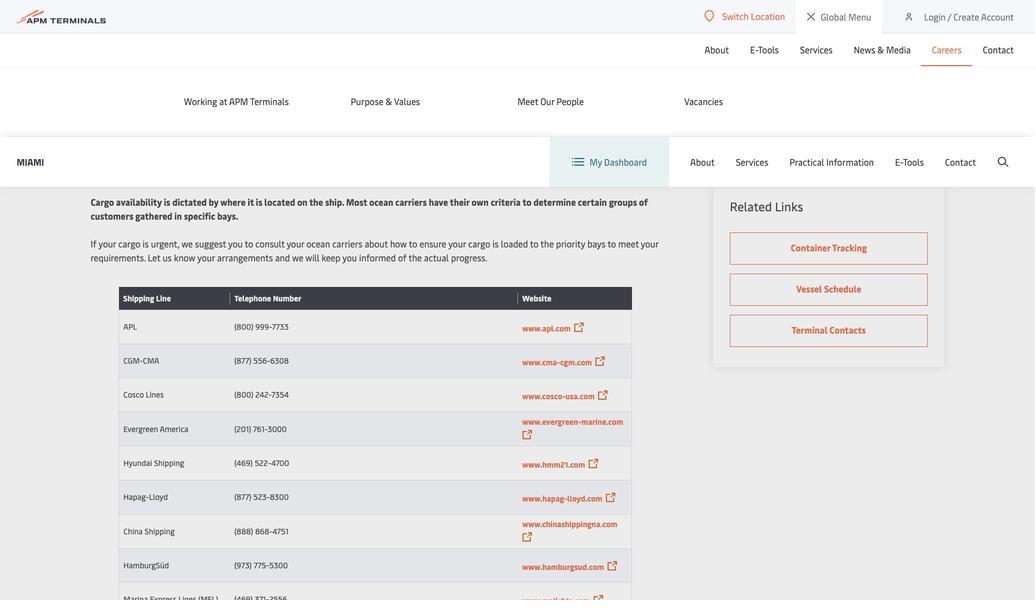 Task type: locate. For each thing, give the bounding box(es) containing it.
(201)
[[234, 424, 251, 434]]

0 horizontal spatial the
[[309, 196, 323, 208]]

we left will
[[292, 251, 304, 264]]

(800) left 242- on the left bottom of page
[[234, 389, 254, 400]]

(469) 522-4700
[[234, 458, 289, 468]]

groups
[[609, 196, 637, 208]]

of right "groups"
[[639, 196, 648, 208]]

www.apl.com
[[523, 323, 571, 333]]

e- right information
[[896, 156, 903, 168]]

ocean up will
[[307, 237, 330, 250]]

&
[[878, 43, 885, 56], [386, 95, 392, 107]]

2 (800) from the top
[[234, 389, 254, 400]]

telephone number
[[234, 293, 302, 304]]

1 vertical spatial e-
[[896, 156, 903, 168]]

1 vertical spatial carriers
[[332, 237, 363, 250]]

www.cosco-
[[523, 391, 566, 401]]

practical information
[[790, 156, 874, 168]]

& right news
[[878, 43, 885, 56]]

e- down switch location
[[751, 43, 758, 56]]

ocean
[[369, 196, 394, 208], [307, 237, 330, 250]]

1 cargo from the left
[[118, 237, 140, 250]]

e- for e-tools dropdown button
[[751, 43, 758, 56]]

0 horizontal spatial &
[[386, 95, 392, 107]]

carriers left have
[[396, 196, 427, 208]]

1 vertical spatial services button
[[736, 137, 769, 187]]

services button
[[800, 33, 833, 66], [736, 137, 769, 187]]

www.hamburgsud.com
[[523, 561, 604, 572]]

0 vertical spatial of
[[639, 196, 648, 208]]

0 horizontal spatial carriers
[[332, 237, 363, 250]]

(800) 242-7354
[[234, 389, 289, 400]]

switch
[[723, 10, 749, 22]]

2 vertical spatial the
[[409, 251, 422, 264]]

services button for about
[[736, 137, 769, 187]]

carriers up keep
[[332, 237, 363, 250]]

lloyd
[[149, 492, 168, 502]]

www.hamburgsud.com link
[[523, 561, 604, 572]]

(877)
[[234, 355, 252, 366], [234, 492, 252, 502]]

links
[[775, 198, 804, 215]]

contact down account
[[983, 43, 1015, 56]]

services button down global
[[800, 33, 833, 66]]

1 vertical spatial line
[[222, 123, 281, 167]]

news & media button
[[854, 33, 911, 66]]

information
[[827, 156, 874, 168]]

0 vertical spatial ocean
[[369, 196, 394, 208]]

hapag-
[[123, 492, 149, 502]]

2 horizontal spatial the
[[541, 237, 554, 250]]

telephone
[[234, 293, 271, 304]]

1 horizontal spatial you
[[343, 251, 357, 264]]

1 horizontal spatial contact
[[983, 43, 1015, 56]]

hapag-lloyd
[[123, 492, 168, 502]]

the left actual on the top left of the page
[[409, 251, 422, 264]]

of down how
[[398, 251, 407, 264]]

0 vertical spatial e-
[[751, 43, 758, 56]]

the inside "cargo availability is dictated by where it is located on the ship. most ocean carriers have their own criteria to determine certain groups of customers gathered in specific bays."
[[309, 196, 323, 208]]

3000
[[268, 424, 287, 434]]

the left priority at the right
[[541, 237, 554, 250]]

e- inside popup button
[[896, 156, 903, 168]]

tools inside dropdown button
[[758, 43, 779, 56]]

contacts down purpose
[[289, 123, 415, 167]]

at
[[219, 95, 227, 107]]

2 cargo from the left
[[468, 237, 491, 250]]

1 horizontal spatial carriers
[[396, 196, 427, 208]]

1 horizontal spatial cargo
[[468, 237, 491, 250]]

0 vertical spatial &
[[878, 43, 885, 56]]

to right the criteria
[[523, 196, 532, 208]]

0 horizontal spatial services button
[[736, 137, 769, 187]]

1 horizontal spatial of
[[639, 196, 648, 208]]

1 horizontal spatial services
[[800, 43, 833, 56]]

0 vertical spatial contact button
[[983, 33, 1015, 66]]

tools for e-tools dropdown button
[[758, 43, 779, 56]]

hyundai
[[123, 458, 152, 468]]

1 vertical spatial services
[[736, 156, 769, 168]]

our
[[541, 95, 555, 107]]

1 horizontal spatial tools
[[903, 156, 924, 168]]

0 vertical spatial about button
[[705, 33, 729, 66]]

1 vertical spatial of
[[398, 251, 407, 264]]

account
[[982, 10, 1015, 23]]

carriers inside "cargo availability is dictated by where it is located on the ship. most ocean carriers have their own criteria to determine certain groups of customers gathered in specific bays."
[[396, 196, 427, 208]]

meet
[[619, 237, 639, 250]]

1 vertical spatial ocean
[[307, 237, 330, 250]]

services down global
[[800, 43, 833, 56]]

to up arrangements
[[245, 237, 253, 250]]

1 horizontal spatial contact button
[[983, 33, 1015, 66]]

(877) left 556-
[[234, 355, 252, 366]]

cgm-cma
[[123, 355, 159, 366]]

you up arrangements
[[228, 237, 243, 250]]

carriers inside if your cargo is urgent, we suggest you to consult your ocean carriers about how to ensure your cargo is loaded to the priority bays to meet your requirements. let us know your arrangements and we will keep you informed of the actual progress.
[[332, 237, 363, 250]]

meet our people link
[[518, 95, 662, 107]]

contact
[[983, 43, 1015, 56], [946, 156, 977, 168]]

0 vertical spatial contact
[[983, 43, 1015, 56]]

cargo up "requirements."
[[118, 237, 140, 250]]

shipping line
[[123, 293, 171, 304]]

arrangements
[[217, 251, 273, 264]]

line down the us
[[156, 293, 171, 304]]

e- inside dropdown button
[[751, 43, 758, 56]]

hamburgsüd
[[123, 560, 169, 571]]

0 horizontal spatial contact
[[946, 156, 977, 168]]

0 vertical spatial carriers
[[396, 196, 427, 208]]

customers
[[91, 210, 133, 222]]

1 horizontal spatial services button
[[800, 33, 833, 66]]

0 vertical spatial services
[[800, 43, 833, 56]]

2 vertical spatial line
[[156, 293, 171, 304]]

0 vertical spatial line
[[155, 88, 170, 99]]

1 horizontal spatial we
[[292, 251, 304, 264]]

0 vertical spatial e-tools
[[751, 43, 779, 56]]

1 horizontal spatial &
[[878, 43, 885, 56]]

ocean right 'most'
[[369, 196, 394, 208]]

(877) for (877) 523-8300
[[234, 492, 252, 502]]

(201) 761-3000
[[234, 424, 287, 434]]

ensure
[[420, 237, 447, 250]]

you
[[228, 237, 243, 250], [343, 251, 357, 264]]

1 vertical spatial contact button
[[946, 137, 977, 187]]

determine
[[534, 196, 576, 208]]

/
[[948, 10, 952, 23]]

how
[[390, 237, 407, 250]]

news & media
[[854, 43, 911, 56]]

0 horizontal spatial services
[[736, 156, 769, 168]]

your right meet
[[641, 237, 659, 250]]

0 horizontal spatial cargo
[[118, 237, 140, 250]]

menu
[[849, 11, 872, 23]]

7354
[[271, 389, 289, 400]]

1 (800) from the top
[[234, 321, 254, 332]]

we up know
[[182, 237, 193, 250]]

line left working
[[155, 88, 170, 99]]

& for media
[[878, 43, 885, 56]]

0 horizontal spatial e-tools
[[751, 43, 779, 56]]

868-
[[255, 526, 273, 536]]

cargo
[[118, 237, 140, 250], [468, 237, 491, 250]]

services button up related
[[736, 137, 769, 187]]

working at apm terminals link
[[184, 95, 329, 107]]

contact for practical information
[[946, 156, 977, 168]]

line
[[155, 88, 170, 99], [222, 123, 281, 167], [156, 293, 171, 304]]

of inside if your cargo is urgent, we suggest you to consult your ocean carriers about how to ensure your cargo is loaded to the priority bays to meet your requirements. let us know your arrangements and we will keep you informed of the actual progress.
[[398, 251, 407, 264]]

contact button
[[983, 33, 1015, 66], [946, 137, 977, 187]]

criteria
[[491, 196, 521, 208]]

to
[[523, 196, 532, 208], [245, 237, 253, 250], [409, 237, 418, 250], [530, 237, 539, 250], [608, 237, 616, 250]]

where
[[221, 196, 246, 208]]

services up related
[[736, 156, 769, 168]]

contact button down account
[[983, 33, 1015, 66]]

your up and
[[287, 237, 304, 250]]

1 vertical spatial about button
[[691, 137, 715, 187]]

0 horizontal spatial e-
[[751, 43, 758, 56]]

0 vertical spatial (877)
[[234, 355, 252, 366]]

1 horizontal spatial the
[[409, 251, 422, 264]]

is up gathered
[[164, 196, 170, 208]]

1 vertical spatial &
[[386, 95, 392, 107]]

vacancies
[[685, 95, 723, 107]]

1 vertical spatial contacts
[[289, 123, 415, 167]]

is up let
[[143, 237, 149, 250]]

1 horizontal spatial e-
[[896, 156, 903, 168]]

is left loaded
[[493, 237, 499, 250]]

0 vertical spatial (800)
[[234, 321, 254, 332]]

(800) for (800) 999-7733
[[234, 321, 254, 332]]

progress.
[[451, 251, 488, 264]]

availability
[[116, 196, 162, 208]]

0 horizontal spatial of
[[398, 251, 407, 264]]

www.apl.com link
[[523, 323, 571, 333]]

1 vertical spatial the
[[541, 237, 554, 250]]

cgm.com
[[560, 357, 592, 367]]

lines
[[146, 389, 164, 400]]

1 vertical spatial you
[[343, 251, 357, 264]]

0 horizontal spatial we
[[182, 237, 193, 250]]

(973) 775-5300
[[234, 560, 288, 571]]

contacts
[[172, 88, 202, 99], [289, 123, 415, 167]]

1 vertical spatial about
[[691, 156, 715, 168]]

line for shipping
[[155, 88, 170, 99]]

contact right e-tools popup button
[[946, 156, 977, 168]]

practical
[[790, 156, 825, 168]]

1 vertical spatial shipping line contacts
[[91, 123, 415, 167]]

0 vertical spatial the
[[309, 196, 323, 208]]

2 (877) from the top
[[234, 492, 252, 502]]

0 vertical spatial you
[[228, 237, 243, 250]]

www.hmm21.com link
[[523, 459, 585, 470]]

www.cosco-usa.com
[[523, 391, 595, 401]]

global menu button
[[797, 0, 883, 34]]

0 vertical spatial tools
[[758, 43, 779, 56]]

related links
[[730, 198, 804, 215]]

www.hapag-
[[523, 493, 568, 504]]

(800) left 999-
[[234, 321, 254, 332]]

1 horizontal spatial ocean
[[369, 196, 394, 208]]

contacts left at
[[172, 88, 202, 99]]

0 vertical spatial services button
[[800, 33, 833, 66]]

1 horizontal spatial e-tools
[[896, 156, 924, 168]]

1 vertical spatial (800)
[[234, 389, 254, 400]]

practical information button
[[790, 137, 874, 187]]

shipping
[[123, 88, 153, 99], [91, 123, 214, 167], [123, 293, 154, 304], [154, 458, 184, 468], [145, 526, 175, 536]]

0 horizontal spatial contact button
[[946, 137, 977, 187]]

tools for e-tools popup button
[[903, 156, 924, 168]]

1 (877) from the top
[[234, 355, 252, 366]]

1 vertical spatial (877)
[[234, 492, 252, 502]]

you right keep
[[343, 251, 357, 264]]

& left values
[[386, 95, 392, 107]]

the right on
[[309, 196, 323, 208]]

& inside dropdown button
[[878, 43, 885, 56]]

8300
[[270, 492, 289, 502]]

(800)
[[234, 321, 254, 332], [234, 389, 254, 400]]

cargo up progress.
[[468, 237, 491, 250]]

contact button right e-tools popup button
[[946, 137, 977, 187]]

tools inside popup button
[[903, 156, 924, 168]]

1 vertical spatial tools
[[903, 156, 924, 168]]

0 horizontal spatial contacts
[[172, 88, 202, 99]]

1 vertical spatial e-tools
[[896, 156, 924, 168]]

services button for e-tools
[[800, 33, 833, 66]]

line down working at apm terminals link
[[222, 123, 281, 167]]

miami link
[[17, 155, 44, 169]]

cma
[[143, 355, 159, 366]]

your down the suggest
[[197, 251, 215, 264]]

meet our people
[[518, 95, 584, 107]]

(877) left 523-
[[234, 492, 252, 502]]

most
[[346, 196, 367, 208]]

ship.
[[325, 196, 344, 208]]

0 horizontal spatial tools
[[758, 43, 779, 56]]

line for telephone
[[156, 293, 171, 304]]

1 vertical spatial contact
[[946, 156, 977, 168]]

0 horizontal spatial ocean
[[307, 237, 330, 250]]



Task type: vqa. For each thing, say whether or not it's contained in the screenshot.


Task type: describe. For each thing, give the bounding box(es) containing it.
1 vertical spatial we
[[292, 251, 304, 264]]

by
[[209, 196, 219, 208]]

6308
[[270, 355, 289, 366]]

e- for e-tools popup button
[[896, 156, 903, 168]]

(469)
[[234, 458, 253, 468]]

(888)
[[234, 526, 253, 536]]

www.evergreen-marine.com
[[523, 417, 624, 427]]

related
[[730, 198, 772, 215]]

(800) for (800) 242-7354
[[234, 389, 254, 400]]

my
[[590, 156, 602, 168]]

(877) 556-6308
[[234, 355, 289, 366]]

www.cosco-usa.com link
[[523, 391, 595, 401]]

cosco
[[123, 389, 144, 400]]

523-
[[254, 492, 270, 502]]

keep
[[322, 251, 341, 264]]

www.chinashippingna.com link
[[523, 519, 618, 530]]

www.cma-cgm.com link
[[523, 357, 592, 367]]

suggest
[[195, 237, 226, 250]]

my dashboard button
[[572, 137, 647, 187]]

to right loaded
[[530, 237, 539, 250]]

e-tools for e-tools dropdown button
[[751, 43, 779, 56]]

it
[[248, 196, 254, 208]]

their
[[450, 196, 470, 208]]

of inside "cargo availability is dictated by where it is located on the ship. most ocean carriers have their own criteria to determine certain groups of customers gathered in specific bays."
[[639, 196, 648, 208]]

(800) 999-7733
[[234, 321, 289, 332]]

0 vertical spatial shipping line contacts
[[123, 88, 202, 99]]

certain
[[578, 196, 607, 208]]

services for about
[[736, 156, 769, 168]]

contact button for news & media
[[983, 33, 1015, 66]]

meet
[[518, 95, 539, 107]]

let
[[148, 251, 161, 264]]

to right how
[[409, 237, 418, 250]]

consult
[[255, 237, 285, 250]]

have
[[429, 196, 448, 208]]

1 horizontal spatial contacts
[[289, 123, 415, 167]]

242-
[[255, 389, 272, 400]]

to right bays
[[608, 237, 616, 250]]

know
[[174, 251, 195, 264]]

lloyd.com
[[568, 493, 603, 504]]

my dashboard
[[590, 156, 647, 168]]

about
[[365, 237, 388, 250]]

create
[[954, 10, 980, 23]]

will
[[306, 251, 320, 264]]

urgent,
[[151, 237, 180, 250]]

cargo
[[91, 196, 114, 208]]

us
[[163, 251, 172, 264]]

dictated
[[172, 196, 207, 208]]

china shipping
[[123, 526, 175, 536]]

www.cma-cgm.com
[[523, 357, 592, 367]]

your right 'if'
[[99, 237, 116, 250]]

working at apm terminals
[[184, 95, 289, 107]]

login
[[925, 10, 946, 23]]

working
[[184, 95, 217, 107]]

0 vertical spatial about
[[705, 43, 729, 56]]

(877) 523-8300
[[234, 492, 289, 502]]

(877) for (877) 556-6308
[[234, 355, 252, 366]]

location
[[751, 10, 786, 22]]

located
[[265, 196, 295, 208]]

ocean inside "cargo availability is dictated by where it is located on the ship. most ocean carriers have their own criteria to determine certain groups of customers gathered in specific bays."
[[369, 196, 394, 208]]

informed
[[359, 251, 396, 264]]

marine.com
[[582, 417, 624, 427]]

0 vertical spatial we
[[182, 237, 193, 250]]

careers
[[932, 43, 962, 56]]

your up progress.
[[449, 237, 466, 250]]

5300
[[269, 560, 288, 571]]

7733
[[272, 321, 289, 332]]

media
[[887, 43, 911, 56]]

number
[[273, 293, 302, 304]]

contact for news & media
[[983, 43, 1015, 56]]

0 horizontal spatial you
[[228, 237, 243, 250]]

china
[[123, 526, 143, 536]]

e-tools for e-tools popup button
[[896, 156, 924, 168]]

ocean inside if your cargo is urgent, we suggest you to consult your ocean carriers about how to ensure your cargo is loaded to the priority bays to meet your requirements. let us know your arrangements and we will keep you informed of the actual progress.
[[307, 237, 330, 250]]

specific
[[184, 210, 215, 222]]

4751
[[273, 526, 289, 536]]

purpose & values
[[351, 95, 420, 107]]

apl
[[123, 321, 137, 332]]

www.evergreen-marine.com link
[[523, 417, 624, 427]]

usa.com
[[566, 391, 595, 401]]

in
[[175, 210, 182, 222]]

miami
[[17, 155, 44, 168]]

vacancies link
[[685, 95, 829, 107]]

cargo availability is dictated by where it is located on the ship. most ocean carriers have their own criteria to determine certain groups of customers gathered in specific bays.
[[91, 196, 648, 222]]

gathered
[[135, 210, 173, 222]]

global menu
[[821, 11, 872, 23]]

own
[[472, 196, 489, 208]]

4700
[[271, 458, 289, 468]]

& for values
[[386, 95, 392, 107]]

people
[[557, 95, 584, 107]]

is right the it
[[256, 196, 263, 208]]

services for e-tools
[[800, 43, 833, 56]]

website
[[523, 293, 552, 304]]

priority
[[556, 237, 586, 250]]

bays
[[588, 237, 606, 250]]

0 vertical spatial contacts
[[172, 88, 202, 99]]

contact button for practical information
[[946, 137, 977, 187]]

775-
[[254, 560, 269, 571]]

actual
[[424, 251, 449, 264]]

news
[[854, 43, 876, 56]]

www.hapag-lloyd.com link
[[523, 493, 603, 504]]

evergreen
[[123, 424, 158, 434]]

to inside "cargo availability is dictated by where it is located on the ship. most ocean carriers have their own criteria to determine certain groups of customers gathered in specific bays."
[[523, 196, 532, 208]]



